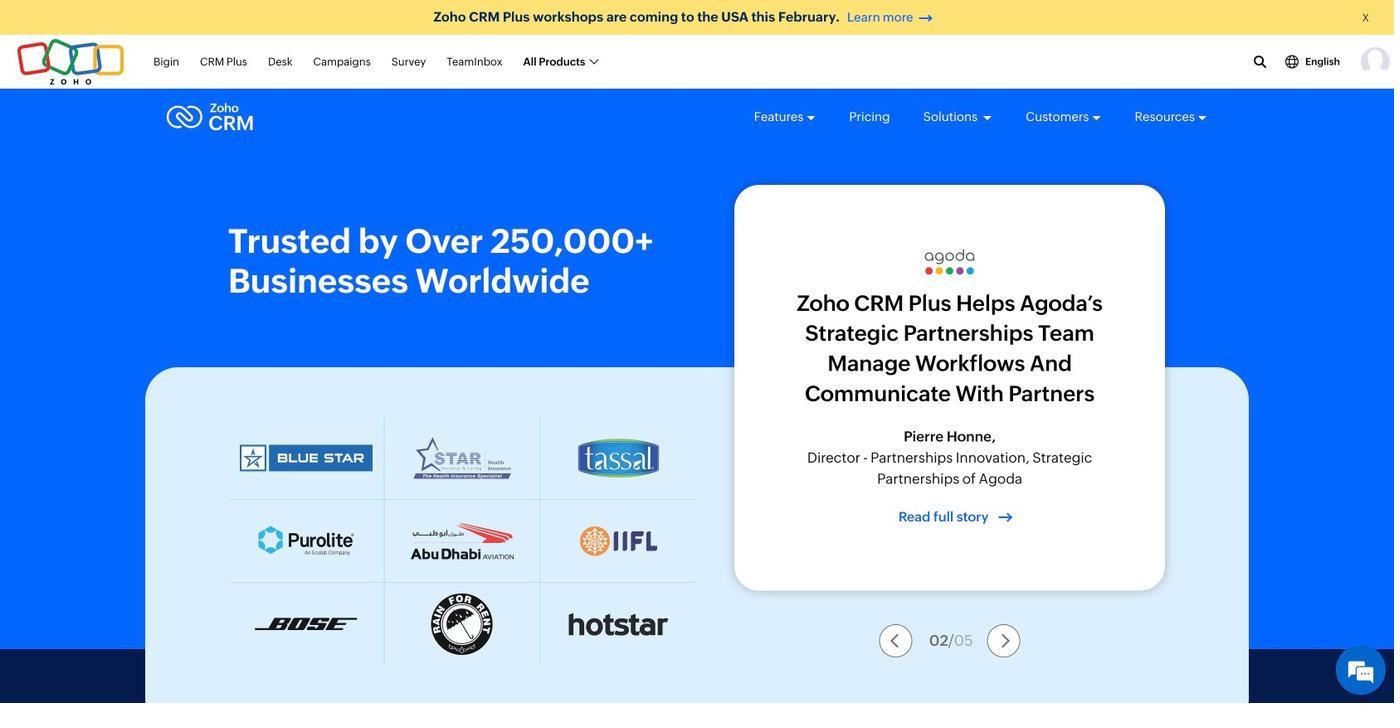 Task type: describe. For each thing, give the bounding box(es) containing it.
abu dhabi aviation image
[[411, 523, 514, 561]]

hotstar image
[[569, 613, 669, 637]]



Task type: locate. For each thing, give the bounding box(es) containing it.
greg robinson image
[[1361, 47, 1390, 76]]

netflix image
[[578, 525, 660, 558]]

start health insurance image
[[413, 437, 512, 480]]

purolite image
[[258, 526, 355, 557]]

zoho crm logo image
[[166, 99, 254, 135]]

blue star image
[[239, 445, 374, 473]]

tassal image
[[578, 438, 660, 479]]

bose image
[[255, 618, 358, 632]]

rain for rent image
[[431, 593, 494, 657]]



Task type: vqa. For each thing, say whether or not it's contained in the screenshot.
Hotstar image
yes



